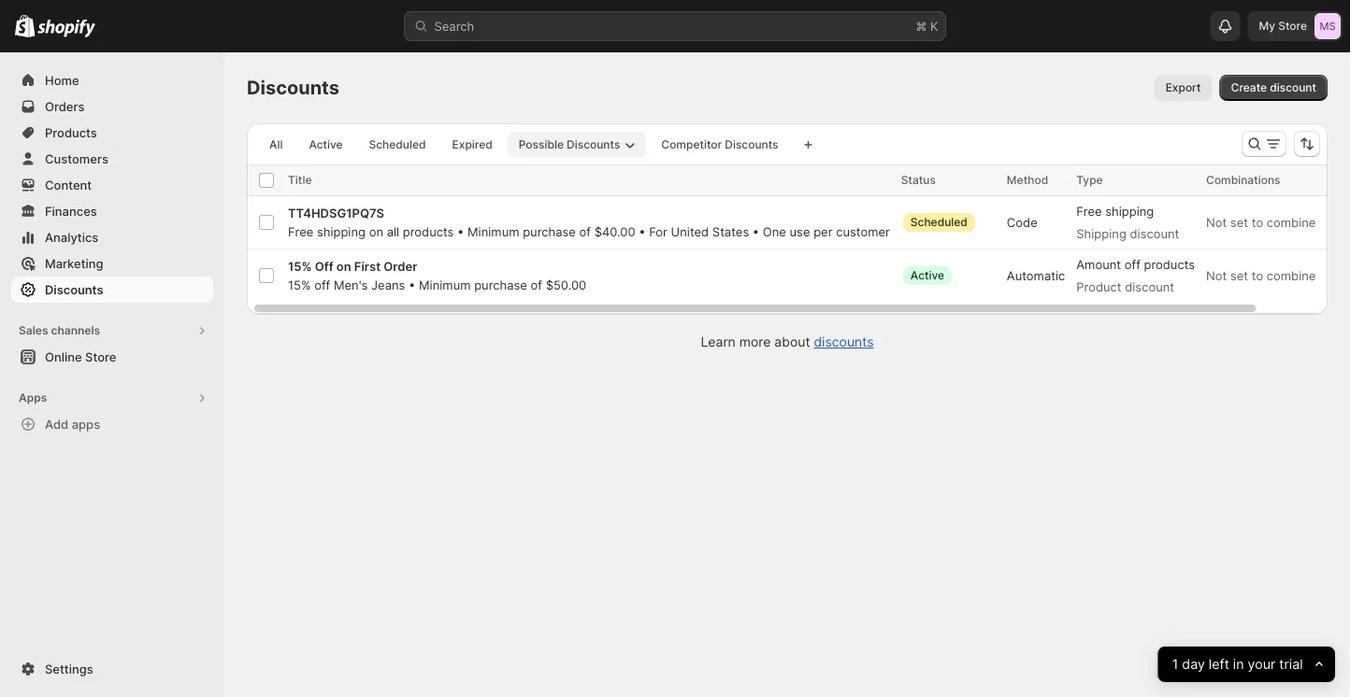 Task type: describe. For each thing, give the bounding box(es) containing it.
discount inside "button"
[[1270, 81, 1317, 94]]

scheduled button
[[901, 204, 996, 241]]

customers
[[45, 151, 108, 166]]

status
[[901, 173, 936, 187]]

not set to combine for amount off products product discount
[[1206, 268, 1316, 283]]

discounts right competitor
[[725, 138, 778, 151]]

1 day left in your trial button
[[1158, 647, 1335, 683]]

15% off on first order 15% off men's jeans • minimum purchase of $50.00
[[288, 259, 586, 292]]

active inside dropdown button
[[911, 269, 944, 282]]

search
[[434, 19, 474, 33]]

learn more about discounts
[[701, 334, 874, 350]]

not set to combine for free shipping shipping discount
[[1206, 215, 1316, 230]]

trial
[[1280, 657, 1303, 673]]

combine for free shipping shipping discount
[[1267, 215, 1316, 230]]

method
[[1007, 173, 1048, 187]]

discounts up 'all'
[[247, 76, 339, 99]]

online store
[[45, 350, 116, 364]]

⌘
[[916, 19, 927, 33]]

all link
[[258, 132, 294, 158]]

all
[[387, 224, 399, 239]]

add
[[45, 417, 68, 432]]

possible discounts
[[519, 138, 620, 151]]

scheduled link
[[358, 132, 437, 158]]

store for online store
[[85, 350, 116, 364]]

competitor
[[661, 138, 722, 151]]

apps
[[19, 391, 47, 405]]

scheduled inside dropdown button
[[911, 216, 968, 229]]

tt4hdsg1pq7s
[[288, 206, 384, 220]]

analytics
[[45, 230, 98, 245]]

about
[[775, 334, 810, 350]]

united
[[671, 224, 709, 239]]

products link
[[11, 120, 213, 146]]

⌘ k
[[916, 19, 938, 33]]

$50.00
[[546, 278, 586, 292]]

all
[[269, 138, 283, 151]]

settings link
[[11, 656, 213, 683]]

on for first
[[336, 259, 351, 274]]

orders
[[45, 99, 85, 114]]

discounts link
[[11, 277, 213, 303]]

not for free shipping shipping discount
[[1206, 215, 1227, 230]]

0 horizontal spatial shopify image
[[15, 15, 35, 37]]

add apps button
[[11, 411, 213, 438]]

off inside 15% off on first order 15% off men's jeans • minimum purchase of $50.00
[[314, 278, 330, 292]]

off inside amount off products product discount
[[1125, 257, 1141, 272]]

title button
[[288, 171, 330, 190]]

states
[[712, 224, 749, 239]]

possible discounts button
[[507, 132, 646, 158]]

discount inside amount off products product discount
[[1125, 280, 1174, 294]]

active link
[[298, 132, 354, 158]]

settings
[[45, 662, 93, 677]]

online store button
[[0, 344, 224, 370]]

discounts link
[[814, 334, 874, 350]]

title
[[288, 173, 312, 187]]

more
[[739, 334, 771, 350]]

0 horizontal spatial products
[[403, 224, 454, 239]]

possible
[[519, 138, 564, 151]]

• left one
[[753, 224, 759, 239]]

learn
[[701, 334, 736, 350]]

create discount button
[[1220, 75, 1328, 101]]

tab list containing all
[[254, 131, 793, 158]]

content link
[[11, 172, 213, 198]]

set for free shipping shipping discount
[[1231, 215, 1248, 230]]

your
[[1248, 657, 1276, 673]]

competitor discounts
[[661, 138, 778, 151]]

1 day left in your trial
[[1172, 657, 1303, 673]]

1 horizontal spatial shopify image
[[38, 19, 96, 38]]

k
[[930, 19, 938, 33]]

code
[[1007, 215, 1038, 230]]

products inside amount off products product discount
[[1144, 257, 1195, 272]]

minimum inside 15% off on first order 15% off men's jeans • minimum purchase of $50.00
[[419, 278, 471, 292]]

export button
[[1154, 75, 1212, 101]]

men's
[[334, 278, 368, 292]]

for
[[649, 224, 668, 239]]

1
[[1172, 657, 1179, 673]]

home
[[45, 73, 79, 87]]

online
[[45, 350, 82, 364]]

analytics link
[[11, 224, 213, 251]]

0 vertical spatial purchase
[[523, 224, 576, 239]]

active button
[[901, 257, 972, 295]]

order
[[384, 259, 417, 274]]

customer
[[836, 224, 890, 239]]

combine for amount off products product discount
[[1267, 268, 1316, 283]]

combinations
[[1206, 173, 1281, 187]]

content
[[45, 178, 92, 192]]

create discount
[[1231, 81, 1317, 94]]

my store
[[1259, 19, 1307, 33]]

automatic
[[1007, 268, 1065, 283]]



Task type: vqa. For each thing, say whether or not it's contained in the screenshot.
$0.00
no



Task type: locate. For each thing, give the bounding box(es) containing it.
1 horizontal spatial shipping
[[1105, 204, 1154, 218]]

online store link
[[11, 344, 213, 370]]

0 horizontal spatial on
[[336, 259, 351, 274]]

minimum right jeans
[[419, 278, 471, 292]]

1 vertical spatial shipping
[[317, 224, 366, 239]]

15%
[[288, 259, 312, 274], [288, 278, 311, 292]]

2 not set to combine from the top
[[1206, 268, 1316, 283]]

1 horizontal spatial active
[[911, 269, 944, 282]]

0 horizontal spatial of
[[531, 278, 542, 292]]

on right off
[[336, 259, 351, 274]]

•
[[457, 224, 464, 239], [639, 224, 646, 239], [753, 224, 759, 239], [409, 278, 415, 292]]

1 horizontal spatial products
[[1144, 257, 1195, 272]]

1 horizontal spatial free
[[1077, 204, 1102, 218]]

home link
[[11, 67, 213, 94]]

1 vertical spatial products
[[1144, 257, 1195, 272]]

1 vertical spatial off
[[314, 278, 330, 292]]

on left all
[[369, 224, 383, 239]]

not right amount off products product discount
[[1206, 268, 1227, 283]]

free down tt4hdsg1pq7s at the left top of the page
[[288, 224, 314, 239]]

active up the title button
[[309, 138, 343, 151]]

1 horizontal spatial store
[[1278, 19, 1307, 33]]

1 vertical spatial free
[[288, 224, 314, 239]]

discount up amount off products product discount
[[1130, 226, 1179, 241]]

1 vertical spatial not
[[1206, 268, 1227, 283]]

active inside "link"
[[309, 138, 343, 151]]

1 vertical spatial purchase
[[474, 278, 527, 292]]

0 horizontal spatial free
[[288, 224, 314, 239]]

sales channels button
[[11, 318, 213, 344]]

• up 15% off on first order 15% off men's jeans • minimum purchase of $50.00
[[457, 224, 464, 239]]

scheduled right active "link"
[[369, 138, 426, 151]]

marketing
[[45, 256, 103, 271]]

store down the sales channels button
[[85, 350, 116, 364]]

free shipping on all products • minimum purchase of $40.00 • for united states • one use per customer
[[288, 224, 890, 239]]

1 15% from the top
[[288, 259, 312, 274]]

off down off
[[314, 278, 330, 292]]

sales
[[19, 324, 48, 338]]

2 set from the top
[[1231, 268, 1248, 283]]

type
[[1077, 173, 1103, 187]]

0 vertical spatial active
[[309, 138, 343, 151]]

jeans
[[371, 278, 405, 292]]

not
[[1206, 215, 1227, 230], [1206, 268, 1227, 283]]

1 set from the top
[[1231, 215, 1248, 230]]

create
[[1231, 81, 1267, 94]]

apps
[[72, 417, 100, 432]]

1 not from the top
[[1206, 215, 1227, 230]]

0 vertical spatial not
[[1206, 215, 1227, 230]]

1 vertical spatial active
[[911, 269, 944, 282]]

1 vertical spatial scheduled
[[911, 216, 968, 229]]

1 combine from the top
[[1267, 215, 1316, 230]]

export
[[1166, 81, 1201, 94]]

shipping up shipping
[[1105, 204, 1154, 218]]

0 vertical spatial shipping
[[1105, 204, 1154, 218]]

active
[[309, 138, 343, 151], [911, 269, 944, 282]]

0 horizontal spatial scheduled
[[369, 138, 426, 151]]

0 vertical spatial 15%
[[288, 259, 312, 274]]

1 vertical spatial 15%
[[288, 278, 311, 292]]

not for amount off products product discount
[[1206, 268, 1227, 283]]

2 to from the top
[[1252, 268, 1263, 283]]

free inside the free shipping shipping discount
[[1077, 204, 1102, 218]]

tab list
[[254, 131, 793, 158]]

• down order
[[409, 278, 415, 292]]

in
[[1233, 657, 1244, 673]]

amount
[[1077, 257, 1121, 272]]

2 vertical spatial discount
[[1125, 280, 1174, 294]]

use
[[790, 224, 810, 239]]

• left for
[[639, 224, 646, 239]]

0 vertical spatial of
[[579, 224, 591, 239]]

add apps
[[45, 417, 100, 432]]

free for free shipping shipping discount
[[1077, 204, 1102, 218]]

on for all
[[369, 224, 383, 239]]

on inside 15% off on first order 15% off men's jeans • minimum purchase of $50.00
[[336, 259, 351, 274]]

0 vertical spatial not set to combine
[[1206, 215, 1316, 230]]

shipping down tt4hdsg1pq7s at the left top of the page
[[317, 224, 366, 239]]

1 vertical spatial not set to combine
[[1206, 268, 1316, 283]]

to for amount off products product discount
[[1252, 268, 1263, 283]]

discount right create at the right top
[[1270, 81, 1317, 94]]

free shipping shipping discount
[[1077, 204, 1179, 241]]

free
[[1077, 204, 1102, 218], [288, 224, 314, 239]]

1 horizontal spatial on
[[369, 224, 383, 239]]

1 horizontal spatial off
[[1125, 257, 1141, 272]]

products right all
[[403, 224, 454, 239]]

scheduled down status
[[911, 216, 968, 229]]

15% left men's
[[288, 278, 311, 292]]

discounts
[[247, 76, 339, 99], [567, 138, 620, 151], [725, 138, 778, 151], [45, 282, 103, 297]]

my
[[1259, 19, 1275, 33]]

2 combine from the top
[[1267, 268, 1316, 283]]

1 vertical spatial minimum
[[419, 278, 471, 292]]

of
[[579, 224, 591, 239], [531, 278, 542, 292]]

my store image
[[1315, 13, 1341, 39]]

• inside 15% off on first order 15% off men's jeans • minimum purchase of $50.00
[[409, 278, 415, 292]]

1 not set to combine from the top
[[1206, 215, 1316, 230]]

products
[[403, 224, 454, 239], [1144, 257, 1195, 272]]

discount
[[1270, 81, 1317, 94], [1130, 226, 1179, 241], [1125, 280, 1174, 294]]

products down the free shipping shipping discount
[[1144, 257, 1195, 272]]

expired link
[[441, 132, 504, 158]]

2 15% from the top
[[288, 278, 311, 292]]

off
[[315, 259, 333, 274]]

per
[[814, 224, 833, 239]]

sales channels
[[19, 324, 100, 338]]

day
[[1182, 657, 1205, 673]]

0 vertical spatial off
[[1125, 257, 1141, 272]]

orders link
[[11, 94, 213, 120]]

1 vertical spatial of
[[531, 278, 542, 292]]

active down scheduled dropdown button
[[911, 269, 944, 282]]

store
[[1278, 19, 1307, 33], [85, 350, 116, 364]]

to
[[1252, 215, 1263, 230], [1252, 268, 1263, 283]]

0 vertical spatial discount
[[1270, 81, 1317, 94]]

shipping
[[1077, 226, 1127, 241]]

purchase left $50.00
[[474, 278, 527, 292]]

one
[[763, 224, 786, 239]]

0 vertical spatial on
[[369, 224, 383, 239]]

0 vertical spatial store
[[1278, 19, 1307, 33]]

scheduled
[[369, 138, 426, 151], [911, 216, 968, 229]]

off right the amount
[[1125, 257, 1141, 272]]

0 vertical spatial products
[[403, 224, 454, 239]]

expired
[[452, 138, 493, 151]]

free for free shipping on all products • minimum purchase of $40.00 • for united states • one use per customer
[[288, 224, 314, 239]]

0 vertical spatial scheduled
[[369, 138, 426, 151]]

0 vertical spatial combine
[[1267, 215, 1316, 230]]

discounts
[[814, 334, 874, 350]]

first
[[354, 259, 381, 274]]

minimum
[[468, 224, 519, 239], [419, 278, 471, 292]]

discount inside the free shipping shipping discount
[[1130, 226, 1179, 241]]

marketing link
[[11, 251, 213, 277]]

0 vertical spatial free
[[1077, 204, 1102, 218]]

of left $50.00
[[531, 278, 542, 292]]

customers link
[[11, 146, 213, 172]]

1 vertical spatial store
[[85, 350, 116, 364]]

finances link
[[11, 198, 213, 224]]

discounts down marketing
[[45, 282, 103, 297]]

0 horizontal spatial active
[[309, 138, 343, 151]]

0 vertical spatial to
[[1252, 215, 1263, 230]]

1 horizontal spatial scheduled
[[911, 216, 968, 229]]

0 horizontal spatial off
[[314, 278, 330, 292]]

of left the $40.00
[[579, 224, 591, 239]]

2 not from the top
[[1206, 268, 1227, 283]]

15% left off
[[288, 259, 312, 274]]

shipping
[[1105, 204, 1154, 218], [317, 224, 366, 239]]

shipping for shipping
[[1105, 204, 1154, 218]]

purchase
[[523, 224, 576, 239], [474, 278, 527, 292]]

purchase inside 15% off on first order 15% off men's jeans • minimum purchase of $50.00
[[474, 278, 527, 292]]

store for my store
[[1278, 19, 1307, 33]]

discounts right possible
[[567, 138, 620, 151]]

off
[[1125, 257, 1141, 272], [314, 278, 330, 292]]

store right my
[[1278, 19, 1307, 33]]

0 horizontal spatial store
[[85, 350, 116, 364]]

1 to from the top
[[1252, 215, 1263, 230]]

amount off products product discount
[[1077, 257, 1195, 294]]

to for free shipping shipping discount
[[1252, 215, 1263, 230]]

apps button
[[11, 385, 213, 411]]

$40.00
[[594, 224, 635, 239]]

shopify image
[[15, 15, 35, 37], [38, 19, 96, 38]]

1 vertical spatial on
[[336, 259, 351, 274]]

0 horizontal spatial shipping
[[317, 224, 366, 239]]

1 vertical spatial combine
[[1267, 268, 1316, 283]]

finances
[[45, 204, 97, 218]]

competitor discounts link
[[650, 132, 790, 158]]

free up shipping
[[1077, 204, 1102, 218]]

of inside 15% off on first order 15% off men's jeans • minimum purchase of $50.00
[[531, 278, 542, 292]]

on
[[369, 224, 383, 239], [336, 259, 351, 274]]

purchase up $50.00
[[523, 224, 576, 239]]

0 vertical spatial minimum
[[468, 224, 519, 239]]

1 vertical spatial discount
[[1130, 226, 1179, 241]]

left
[[1209, 657, 1230, 673]]

set for amount off products product discount
[[1231, 268, 1248, 283]]

1 vertical spatial set
[[1231, 268, 1248, 283]]

0 vertical spatial set
[[1231, 215, 1248, 230]]

channels
[[51, 324, 100, 338]]

set
[[1231, 215, 1248, 230], [1231, 268, 1248, 283]]

1 vertical spatial to
[[1252, 268, 1263, 283]]

not down combinations
[[1206, 215, 1227, 230]]

store inside button
[[85, 350, 116, 364]]

discount right product
[[1125, 280, 1174, 294]]

shipping for on
[[317, 224, 366, 239]]

products
[[45, 125, 97, 140]]

discounts inside dropdown button
[[567, 138, 620, 151]]

product
[[1077, 280, 1122, 294]]

shipping inside the free shipping shipping discount
[[1105, 204, 1154, 218]]

1 horizontal spatial of
[[579, 224, 591, 239]]

minimum up 15% off on first order 15% off men's jeans • minimum purchase of $50.00
[[468, 224, 519, 239]]



